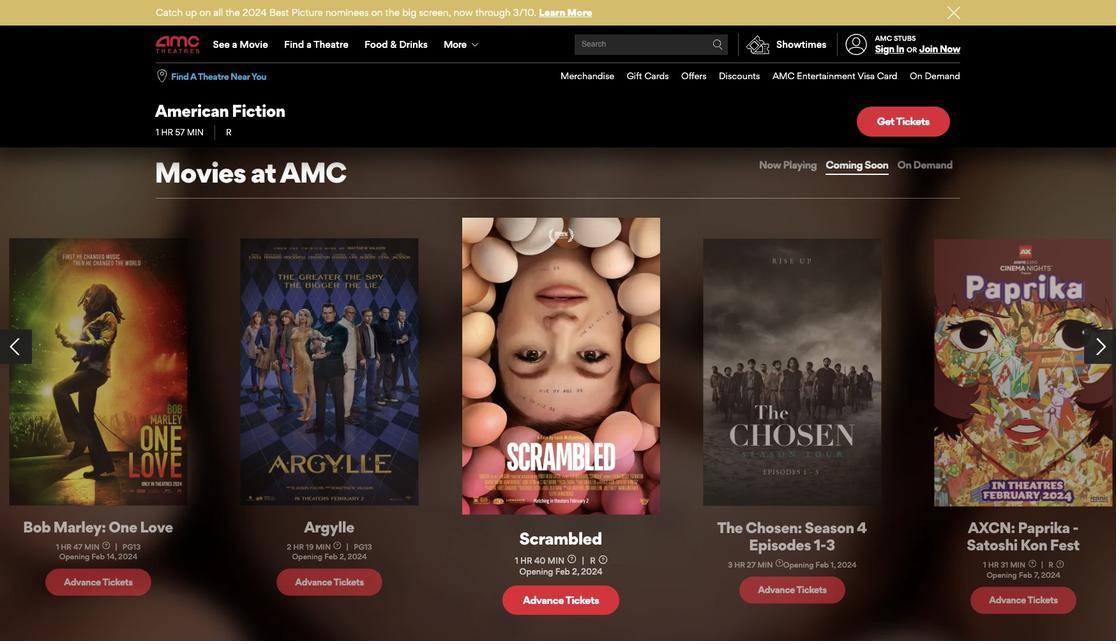 Task type: describe. For each thing, give the bounding box(es) containing it.
fest
[[1050, 536, 1080, 554]]

pg13 for argylle
[[354, 543, 372, 552]]

57
[[175, 127, 185, 137]]

paprika
[[1018, 519, 1070, 537]]

more information about image for axcn: paprika - satoshi kon fest
[[1029, 560, 1036, 568]]

movie poster for axcn: paprika - satoshi kon fest image
[[935, 239, 1113, 507]]

picture
[[292, 6, 323, 19]]

pg13 opening feb 2, 2024
[[292, 543, 372, 562]]

3/10.
[[513, 6, 536, 19]]

discounts link
[[707, 63, 760, 89]]

merchandise link
[[548, 63, 614, 89]]

bob
[[23, 518, 50, 536]]

chosen:
[[746, 518, 802, 537]]

min for bob marley: one love
[[84, 543, 99, 552]]

on demand for on demand link
[[910, 70, 960, 81]]

satoshi
[[967, 536, 1018, 554]]

big
[[402, 6, 417, 19]]

feb for opening feb 1, 2024
[[816, 560, 829, 569]]

soon
[[865, 159, 889, 171]]

r for axcn: paprika - satoshi kon fest
[[1049, 561, 1054, 570]]

now playing button
[[758, 157, 818, 174]]

advance for argylle
[[295, 577, 332, 588]]

nominees
[[325, 6, 369, 19]]

scrambled
[[519, 528, 602, 549]]

american
[[155, 100, 229, 121]]

feb for opening feb 7, 2024
[[1019, 571, 1033, 580]]

47
[[73, 543, 82, 552]]

tickets for the chosen: season 4 episodes 1-3
[[797, 584, 827, 596]]

now inside the amc stubs sign in or join now
[[940, 43, 960, 55]]

3 hr 27 min button
[[728, 560, 783, 570]]

more information about image for the chosen: season 4 episodes 1-3
[[776, 560, 783, 567]]

get
[[877, 115, 895, 128]]

tickets for bob marley: one love
[[102, 577, 132, 588]]

opening for opening feb 7, 2024
[[987, 571, 1017, 580]]

7,
[[1034, 571, 1040, 580]]

a for movie
[[232, 38, 237, 50]]

advance tickets link for axcn: paprika - satoshi kon fest
[[971, 587, 1077, 614]]

2, inside pg13 opening feb 2, 2024
[[340, 552, 346, 562]]

sign
[[875, 43, 894, 55]]

showtimes link
[[738, 33, 827, 56]]

hr left 57
[[161, 127, 173, 137]]

screen,
[[419, 6, 451, 19]]

pg13 for bob marley: one love
[[122, 543, 141, 552]]

user profile image
[[838, 34, 874, 55]]

see a movie link
[[205, 27, 276, 63]]

get tickets link
[[857, 107, 950, 136]]

on demand button
[[896, 157, 954, 174]]

season
[[805, 518, 854, 537]]

advance for the chosen: season 4 episodes 1-3
[[758, 584, 795, 596]]

playing
[[783, 159, 817, 171]]

min right 57
[[187, 127, 204, 137]]

coming
[[826, 159, 863, 171]]

visa
[[858, 70, 875, 81]]

amc for sign
[[875, 34, 892, 43]]

advance tickets link for scrambled
[[503, 585, 620, 615]]

2024 right '1,'
[[837, 560, 857, 569]]

sign in or join amc stubs element
[[837, 27, 960, 63]]

now playing
[[759, 159, 817, 171]]

more information about image for argylle
[[334, 542, 341, 550]]

cards
[[645, 70, 669, 81]]

movies
[[155, 155, 246, 190]]

close this dialog image
[[1094, 616, 1107, 629]]

showtimes
[[777, 38, 827, 50]]

4
[[857, 518, 867, 537]]

drinks
[[399, 38, 428, 50]]

3 inside button
[[728, 560, 733, 569]]

learn
[[539, 6, 565, 19]]

0 horizontal spatial r
[[226, 127, 232, 137]]

tickets for scrambled
[[566, 594, 599, 606]]

more information about image for axcn: paprika - satoshi kon fest
[[1057, 561, 1064, 568]]

opening feb 7, 2024
[[987, 571, 1061, 580]]

all
[[213, 6, 223, 19]]

food & drinks
[[365, 38, 428, 50]]

min for axcn: paprika - satoshi kon fest
[[1011, 561, 1026, 570]]

min for scrambled
[[548, 556, 565, 566]]

at
[[251, 155, 276, 190]]

2024 inside pg13 opening feb 2, 2024
[[348, 552, 367, 562]]

1 the from the left
[[226, 6, 240, 19]]

feb inside pg13 opening feb 14, 2024
[[91, 552, 105, 562]]

find a theatre near you
[[171, 71, 266, 82]]

hr for the chosen: season 4 episodes 1-3
[[734, 560, 745, 569]]

the chosen: season 4 episodes 1-3
[[717, 518, 867, 554]]

min for argylle
[[316, 543, 331, 552]]

marley:
[[53, 518, 106, 536]]

r for scrambled
[[590, 556, 596, 566]]

episodes
[[749, 535, 811, 554]]

advance tickets for the chosen: season 4 episodes 1-3
[[758, 584, 827, 596]]

sign in button
[[875, 43, 904, 55]]

find a theatre near you button
[[171, 70, 266, 82]]

&
[[390, 38, 397, 50]]

advance tickets for scrambled
[[523, 594, 599, 606]]

fiction
[[232, 100, 285, 121]]

more information about image inside 1 hr 40 min button
[[568, 555, 576, 564]]

1 hr 40 min
[[515, 556, 565, 566]]

opening inside pg13 opening feb 2, 2024
[[292, 552, 323, 562]]

axcn: paprika - satoshi kon fest link
[[948, 519, 1100, 554]]

1,
[[831, 560, 836, 569]]

40
[[534, 556, 546, 566]]

american fiction
[[155, 100, 285, 121]]

the chosen: season 4 episodes 1-3 link
[[716, 518, 868, 554]]

1 hr 31 min button
[[984, 560, 1036, 571]]

amc for visa
[[773, 70, 795, 81]]

catch up on all the 2024 best picture nominees on the big screen, now through 3/10. learn more
[[156, 6, 592, 19]]

14,
[[106, 552, 116, 562]]

or
[[907, 45, 917, 54]]

theatre for a
[[314, 38, 349, 50]]

movie poster for bob marley: one love image
[[9, 239, 187, 506]]

advance for axcn: paprika - satoshi kon fest
[[990, 595, 1027, 606]]

1-
[[814, 535, 826, 554]]

1 hr 40 min button
[[515, 555, 576, 567]]

discounts
[[719, 70, 760, 81]]

hr for argylle
[[293, 543, 304, 552]]

merchandise
[[561, 70, 614, 81]]

see a movie
[[213, 38, 268, 50]]



Task type: vqa. For each thing, say whether or not it's contained in the screenshot.
"Theatre" within the FIND A THEATRE NEAR YOU BUTTON
no



Task type: locate. For each thing, give the bounding box(es) containing it.
min up the opening feb 7, 2024
[[1011, 561, 1026, 570]]

advance down the opening feb 7, 2024
[[990, 595, 1027, 606]]

more information about image inside 3 hr 27 min button
[[776, 560, 783, 567]]

1 horizontal spatial 3
[[826, 535, 835, 554]]

find inside button
[[171, 71, 189, 82]]

more information about image inside 1 hr 31 min button
[[1029, 560, 1036, 568]]

more information about image inside 2 hr 19 min button
[[334, 542, 341, 550]]

1 horizontal spatial more information about image
[[599, 556, 607, 564]]

advance for bob marley: one love
[[64, 577, 101, 588]]

the right all
[[226, 6, 240, 19]]

2, down scrambled link
[[572, 567, 579, 577]]

find left a
[[171, 71, 189, 82]]

showtimes image
[[739, 33, 777, 56]]

2
[[287, 543, 292, 552]]

on for on demand link
[[910, 70, 923, 81]]

gift
[[627, 70, 642, 81]]

movie poster for the chosen: season 4 episodes 1-3 image
[[703, 239, 882, 506]]

0 vertical spatial demand
[[925, 70, 960, 81]]

1 horizontal spatial more
[[567, 6, 592, 19]]

3 hr 27 min
[[728, 560, 773, 569]]

menu down showtimes image
[[548, 63, 960, 89]]

bob marley: one love link
[[22, 518, 174, 536]]

feb left 7,
[[1019, 571, 1033, 580]]

learn more link
[[539, 6, 592, 19]]

amc inside the amc stubs sign in or join now
[[875, 34, 892, 43]]

now right join
[[940, 43, 960, 55]]

demand for the on demand button
[[914, 159, 953, 171]]

0 horizontal spatial find
[[171, 71, 189, 82]]

hr for axcn: paprika - satoshi kon fest
[[989, 561, 999, 570]]

1 vertical spatial on demand
[[898, 159, 953, 171]]

pg13 down the one in the bottom left of the page
[[122, 543, 141, 552]]

0 vertical spatial 2,
[[340, 552, 346, 562]]

2024 left best
[[243, 6, 267, 19]]

1 vertical spatial menu
[[548, 63, 960, 89]]

more information about image down 'episodes'
[[776, 560, 783, 567]]

join now button
[[919, 43, 960, 55]]

2 hr 19 min
[[287, 543, 331, 552]]

more inside button
[[444, 38, 466, 50]]

advance tickets link for the chosen: season 4 episodes 1-3
[[740, 577, 845, 604]]

argylle
[[304, 518, 354, 536]]

on down or
[[910, 70, 923, 81]]

hr left the '40'
[[520, 556, 532, 566]]

1 left 31
[[984, 561, 987, 570]]

stubs
[[894, 34, 916, 43]]

advance tickets down the opening feb 7, 2024
[[990, 595, 1058, 606]]

more information about image for scrambled
[[599, 556, 607, 564]]

tickets for axcn: paprika - satoshi kon fest
[[1028, 595, 1058, 606]]

opening down 2 hr 19 min
[[292, 552, 323, 562]]

hr left 27
[[734, 560, 745, 569]]

1 horizontal spatial theatre
[[314, 38, 349, 50]]

a
[[190, 71, 196, 82]]

card
[[877, 70, 898, 81]]

pg13 inside pg13 opening feb 2, 2024
[[354, 543, 372, 552]]

0 horizontal spatial more
[[444, 38, 466, 50]]

r down the american fiction
[[226, 127, 232, 137]]

through
[[475, 6, 511, 19]]

submit search icon image
[[713, 40, 723, 50]]

feb left 14,
[[91, 552, 105, 562]]

r up opening feb 2, 2024
[[590, 556, 596, 566]]

hr for bob marley: one love
[[61, 543, 71, 552]]

advance tickets link down opening feb 2, 2024
[[503, 585, 620, 615]]

27
[[747, 560, 756, 569]]

0 vertical spatial now
[[940, 43, 960, 55]]

1 vertical spatial now
[[759, 159, 781, 171]]

r button down "fest"
[[1049, 561, 1064, 570]]

pg13 opening feb 14, 2024
[[59, 543, 141, 562]]

opening for opening feb 1, 2024
[[783, 560, 814, 569]]

opening for opening feb 2, 2024
[[519, 567, 553, 577]]

0 horizontal spatial theatre
[[198, 71, 229, 82]]

2024 right 7,
[[1042, 571, 1061, 580]]

amc entertainment visa card
[[773, 70, 898, 81]]

1 horizontal spatial amc
[[773, 70, 795, 81]]

3
[[826, 535, 835, 554], [728, 560, 733, 569]]

you
[[251, 71, 266, 82]]

0 vertical spatial theatre
[[314, 38, 349, 50]]

min right 27
[[758, 560, 773, 569]]

2024 down scrambled link
[[581, 567, 603, 577]]

more information about image inside 1 hr 47 min button
[[102, 542, 110, 550]]

0 horizontal spatial the
[[226, 6, 240, 19]]

2024 down argylle link on the bottom left of page
[[348, 552, 367, 562]]

menu containing merchandise
[[548, 63, 960, 89]]

1 horizontal spatial a
[[306, 38, 312, 50]]

menu containing more
[[156, 27, 960, 63]]

1 vertical spatial 3
[[728, 560, 733, 569]]

find for find a theatre near you
[[171, 71, 189, 82]]

demand for on demand link
[[925, 70, 960, 81]]

min right 47
[[84, 543, 99, 552]]

on right the soon
[[898, 159, 912, 171]]

0 horizontal spatial a
[[232, 38, 237, 50]]

scrambled link
[[476, 528, 645, 549]]

2024 inside pg13 opening feb 14, 2024
[[118, 552, 137, 562]]

0 vertical spatial 3
[[826, 535, 835, 554]]

pg13 down argylle link on the bottom left of page
[[354, 543, 372, 552]]

theatre inside find a theatre link
[[314, 38, 349, 50]]

r button for scrambled
[[590, 556, 607, 566]]

advance down pg13 opening feb 14, 2024
[[64, 577, 101, 588]]

1 left 47
[[56, 543, 59, 552]]

on demand right the soon
[[898, 159, 953, 171]]

movie poster for argylle image
[[241, 239, 419, 506]]

advance tickets down opening feb 2, 2024
[[523, 594, 599, 606]]

demand down get tickets link
[[914, 159, 953, 171]]

amc stubs sign in or join now
[[875, 34, 960, 55]]

feb for opening feb 2, 2024
[[555, 567, 570, 577]]

r button
[[590, 556, 607, 566], [1049, 561, 1064, 570]]

feb down 2 hr 19 min
[[324, 552, 338, 562]]

opening down 'episodes'
[[783, 560, 814, 569]]

more right learn
[[567, 6, 592, 19]]

tickets down 'opening feb 1, 2024' in the bottom right of the page
[[797, 584, 827, 596]]

opening
[[59, 552, 89, 562], [292, 552, 323, 562], [783, 560, 814, 569], [519, 567, 553, 577], [987, 571, 1017, 580]]

1 horizontal spatial r button
[[1049, 561, 1064, 570]]

the
[[717, 518, 743, 537]]

1 vertical spatial 2,
[[572, 567, 579, 577]]

find down picture
[[284, 38, 304, 50]]

amc entertainment visa card link
[[760, 63, 898, 89]]

more button
[[436, 27, 489, 63]]

-
[[1073, 519, 1079, 537]]

0 horizontal spatial now
[[759, 159, 781, 171]]

advance tickets down 'opening feb 1, 2024' in the bottom right of the page
[[758, 584, 827, 596]]

1 inside button
[[984, 561, 987, 570]]

2 pg13 from the left
[[354, 543, 372, 552]]

tickets down opening feb 2, 2024
[[566, 594, 599, 606]]

1 for bob marley: one love
[[56, 543, 59, 552]]

more information about image
[[568, 555, 576, 564], [599, 556, 607, 564], [1057, 561, 1064, 568]]

pg13 inside pg13 opening feb 14, 2024
[[122, 543, 141, 552]]

movie
[[240, 38, 268, 50]]

amc logo image
[[156, 36, 201, 53], [156, 36, 201, 53]]

min right 19
[[316, 543, 331, 552]]

advance for scrambled
[[523, 594, 564, 606]]

feb inside pg13 opening feb 2, 2024
[[324, 552, 338, 562]]

1 horizontal spatial 2,
[[572, 567, 579, 577]]

on demand for the on demand button
[[898, 159, 953, 171]]

feb left '1,'
[[816, 560, 829, 569]]

opening inside pg13 opening feb 14, 2024
[[59, 552, 89, 562]]

r
[[226, 127, 232, 137], [590, 556, 596, 566], [1049, 561, 1054, 570]]

advance tickets link down the opening feb 7, 2024
[[971, 587, 1077, 614]]

feb
[[91, 552, 105, 562], [324, 552, 338, 562], [816, 560, 829, 569], [555, 567, 570, 577], [1019, 571, 1033, 580]]

advance tickets link for argylle
[[277, 569, 382, 596]]

31
[[1001, 561, 1009, 570]]

menu down learn
[[156, 27, 960, 63]]

0 horizontal spatial amc
[[280, 155, 346, 190]]

menu
[[156, 27, 960, 63], [548, 63, 960, 89]]

1 a from the left
[[232, 38, 237, 50]]

advance tickets for axcn: paprika - satoshi kon fest
[[990, 595, 1058, 606]]

get tickets
[[877, 115, 930, 128]]

2 horizontal spatial r
[[1049, 561, 1054, 570]]

theatre right a
[[198, 71, 229, 82]]

2 vertical spatial amc
[[280, 155, 346, 190]]

tickets down pg13 opening feb 2, 2024
[[334, 577, 364, 588]]

find for find a theatre
[[284, 38, 304, 50]]

advance tickets link down 'opening feb 1, 2024' in the bottom right of the page
[[740, 577, 845, 604]]

1 horizontal spatial pg13
[[354, 543, 372, 552]]

3 up '1,'
[[826, 535, 835, 554]]

1 hr 57 min
[[156, 127, 204, 137]]

on demand link
[[898, 63, 960, 89]]

now left the playing
[[759, 159, 781, 171]]

advance tickets link down pg13 opening feb 2, 2024
[[277, 569, 382, 596]]

min up opening feb 2, 2024
[[548, 556, 565, 566]]

2024 right 14,
[[118, 552, 137, 562]]

1 hr 31 min
[[984, 561, 1026, 570]]

r button up opening feb 2, 2024
[[590, 556, 607, 566]]

argylle link
[[253, 518, 405, 536]]

hr left 31
[[989, 561, 999, 570]]

1 vertical spatial demand
[[914, 159, 953, 171]]

amc up 'sign'
[[875, 34, 892, 43]]

1 on from the left
[[199, 6, 211, 19]]

0 vertical spatial on
[[910, 70, 923, 81]]

hr right '2'
[[293, 543, 304, 552]]

2 horizontal spatial more information about image
[[1057, 561, 1064, 568]]

0 vertical spatial menu
[[156, 27, 960, 63]]

join
[[919, 43, 938, 55]]

now
[[454, 6, 473, 19]]

a
[[232, 38, 237, 50], [306, 38, 312, 50]]

advance tickets
[[64, 577, 132, 588], [295, 577, 364, 588], [758, 584, 827, 596], [523, 594, 599, 606], [990, 595, 1058, 606]]

opening down 1 hr 31 min
[[987, 571, 1017, 580]]

0 horizontal spatial pg13
[[122, 543, 141, 552]]

more down now on the top left of the page
[[444, 38, 466, 50]]

1 for scrambled
[[515, 556, 518, 566]]

on right nominees
[[371, 6, 383, 19]]

more information about image up 7,
[[1029, 560, 1036, 568]]

tickets down 14,
[[102, 577, 132, 588]]

find
[[284, 38, 304, 50], [171, 71, 189, 82]]

demand inside button
[[914, 159, 953, 171]]

love
[[140, 518, 173, 536]]

hr left 47
[[61, 543, 71, 552]]

1 vertical spatial theatre
[[198, 71, 229, 82]]

1 horizontal spatial r
[[590, 556, 596, 566]]

advance down 2 hr 19 min button
[[295, 577, 332, 588]]

2 horizontal spatial amc
[[875, 34, 892, 43]]

r down "fest"
[[1049, 561, 1054, 570]]

0 vertical spatial more
[[567, 6, 592, 19]]

0 horizontal spatial 2,
[[340, 552, 346, 562]]

offers
[[681, 70, 707, 81]]

0 vertical spatial find
[[284, 38, 304, 50]]

on demand inside button
[[898, 159, 953, 171]]

coming soon
[[826, 159, 889, 171]]

advance tickets for bob marley: one love
[[64, 577, 132, 588]]

axcn:
[[968, 519, 1016, 537]]

3 left 27
[[728, 560, 733, 569]]

hr for scrambled
[[520, 556, 532, 566]]

0 vertical spatial on demand
[[910, 70, 960, 81]]

tickets for argylle
[[334, 577, 364, 588]]

demand
[[925, 70, 960, 81], [914, 159, 953, 171]]

feb down 1 hr 40 min
[[555, 567, 570, 577]]

amc down showtimes link
[[773, 70, 795, 81]]

one
[[108, 518, 137, 536]]

on
[[910, 70, 923, 81], [898, 159, 912, 171]]

2 hr 19 min button
[[287, 542, 341, 552]]

demand down join now button
[[925, 70, 960, 81]]

on demand inside "menu"
[[910, 70, 960, 81]]

1 horizontal spatial now
[[940, 43, 960, 55]]

min
[[187, 127, 204, 137], [84, 543, 99, 552], [316, 543, 331, 552], [548, 556, 565, 566], [758, 560, 773, 569], [1011, 561, 1026, 570]]

a down picture
[[306, 38, 312, 50]]

theatre for a
[[198, 71, 229, 82]]

advance tickets down pg13 opening feb 2, 2024
[[295, 577, 364, 588]]

2,
[[340, 552, 346, 562], [572, 567, 579, 577]]

pg13
[[122, 543, 141, 552], [354, 543, 372, 552]]

0 horizontal spatial 3
[[728, 560, 733, 569]]

1 horizontal spatial the
[[385, 6, 400, 19]]

2 a from the left
[[306, 38, 312, 50]]

theatre down nominees
[[314, 38, 349, 50]]

1 vertical spatial amc
[[773, 70, 795, 81]]

0 horizontal spatial r button
[[590, 556, 607, 566]]

a right the see
[[232, 38, 237, 50]]

1 pg13 from the left
[[122, 543, 141, 552]]

advance down opening feb 2, 2024
[[523, 594, 564, 606]]

food & drinks link
[[357, 27, 436, 63]]

1
[[156, 127, 159, 137], [56, 543, 59, 552], [515, 556, 518, 566], [984, 561, 987, 570]]

the
[[226, 6, 240, 19], [385, 6, 400, 19]]

on demand down join now button
[[910, 70, 960, 81]]

entertainment
[[797, 70, 856, 81]]

tickets right the get
[[896, 115, 930, 128]]

1 vertical spatial more
[[444, 38, 466, 50]]

1 left the '40'
[[515, 556, 518, 566]]

1 horizontal spatial on
[[371, 6, 383, 19]]

3 inside the chosen: season 4 episodes 1-3
[[826, 535, 835, 554]]

more information about image
[[102, 542, 110, 550], [334, 542, 341, 550], [776, 560, 783, 567], [1029, 560, 1036, 568]]

find a theatre
[[284, 38, 349, 50]]

food
[[365, 38, 388, 50]]

now inside button
[[759, 159, 781, 171]]

more information about image up 14,
[[102, 542, 110, 550]]

1 for axcn: paprika - satoshi kon fest
[[984, 561, 987, 570]]

hr inside button
[[989, 561, 999, 570]]

coming soon button
[[825, 157, 890, 174]]

tickets down 7,
[[1028, 595, 1058, 606]]

advance down 3 hr 27 min button
[[758, 584, 795, 596]]

min for the chosen: season 4 episodes 1-3
[[758, 560, 773, 569]]

more information about image for bob marley: one love
[[102, 542, 110, 550]]

opening down 1 hr 47 min
[[59, 552, 89, 562]]

search the AMC website text field
[[580, 40, 713, 49]]

advance tickets for argylle
[[295, 577, 364, 588]]

more information about image down argylle link on the bottom left of page
[[334, 542, 341, 550]]

amc inside amc entertainment visa card link
[[773, 70, 795, 81]]

on inside "menu"
[[910, 70, 923, 81]]

0 vertical spatial amc
[[875, 34, 892, 43]]

opening down 1 hr 40 min
[[519, 567, 553, 577]]

movie poster for scrambled image
[[462, 218, 660, 515]]

2, down argylle link on the bottom left of page
[[340, 552, 346, 562]]

r button for axcn: paprika - satoshi kon fest
[[1049, 561, 1064, 570]]

amc right at on the top of the page
[[280, 155, 346, 190]]

up
[[185, 6, 197, 19]]

0 horizontal spatial on
[[199, 6, 211, 19]]

kon
[[1021, 536, 1048, 554]]

1 horizontal spatial find
[[284, 38, 304, 50]]

1 left 57
[[156, 127, 159, 137]]

in
[[896, 43, 904, 55]]

2 on from the left
[[371, 6, 383, 19]]

bob marley: one love
[[23, 518, 173, 536]]

on left all
[[199, 6, 211, 19]]

a for theatre
[[306, 38, 312, 50]]

the left big
[[385, 6, 400, 19]]

movies at amc
[[155, 155, 346, 190]]

2024
[[243, 6, 267, 19], [118, 552, 137, 562], [348, 552, 367, 562], [837, 560, 857, 569], [581, 567, 603, 577], [1042, 571, 1061, 580]]

opening feb 1, 2024
[[783, 560, 857, 569]]

gift cards link
[[614, 63, 669, 89]]

0 horizontal spatial more information about image
[[568, 555, 576, 564]]

offers link
[[669, 63, 707, 89]]

on for the on demand button
[[898, 159, 912, 171]]

1 vertical spatial on
[[898, 159, 912, 171]]

theatre inside find a theatre near you button
[[198, 71, 229, 82]]

1 vertical spatial find
[[171, 71, 189, 82]]

near
[[231, 71, 250, 82]]

advance tickets link down 14,
[[45, 569, 151, 596]]

min inside button
[[1011, 561, 1026, 570]]

on inside button
[[898, 159, 912, 171]]

catch
[[156, 6, 183, 19]]

on demand
[[910, 70, 960, 81], [898, 159, 953, 171]]

advance tickets down 14,
[[64, 577, 132, 588]]

advance tickets link for bob marley: one love
[[45, 569, 151, 596]]

best
[[269, 6, 289, 19]]

2 the from the left
[[385, 6, 400, 19]]



